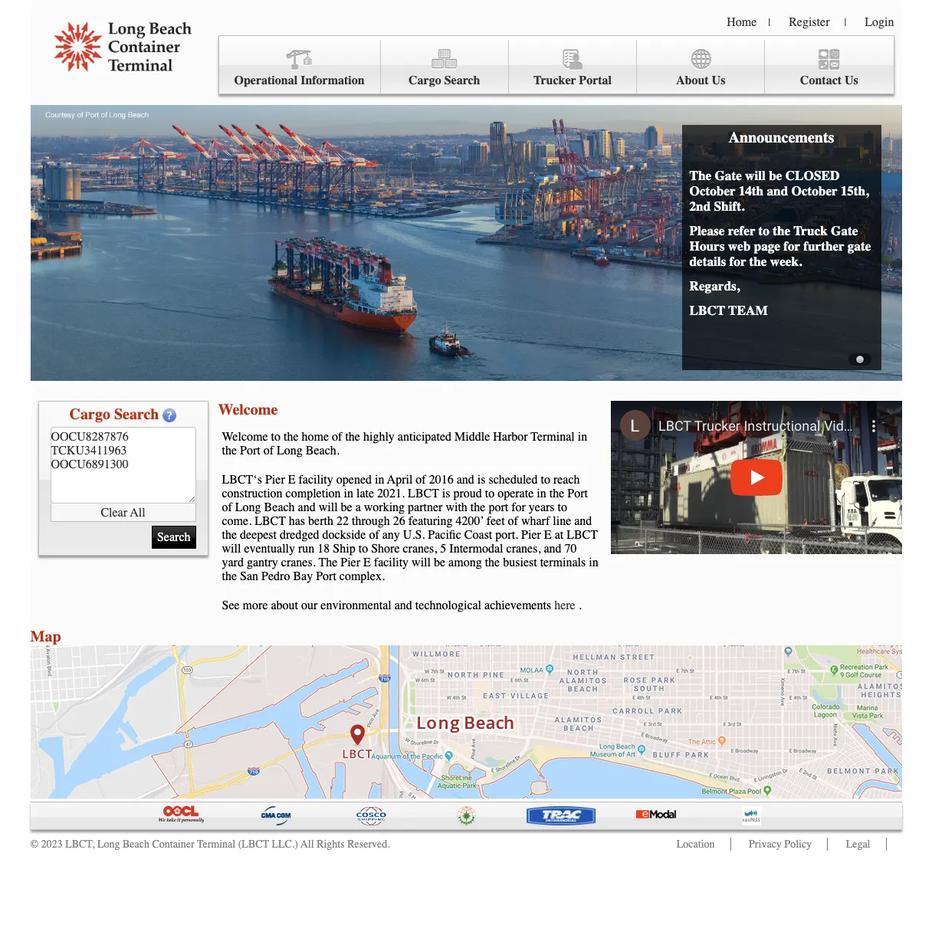 Task type: describe. For each thing, give the bounding box(es) containing it.
cargo search link
[[381, 40, 509, 94]]

in right operate
[[537, 487, 546, 501]]

policy
[[785, 838, 812, 851]]

to right the ship
[[359, 542, 368, 556]]

1 vertical spatial pier
[[521, 528, 541, 542]]

and right the 2016 in the bottom of the page
[[457, 473, 474, 487]]

reserved.
[[347, 838, 390, 851]]

berth
[[308, 514, 333, 528]]

operational
[[234, 74, 298, 87]]

lbct's
[[222, 473, 262, 487]]

trucker portal link
[[509, 40, 637, 94]]

featuring
[[408, 514, 453, 528]]

the left truck
[[773, 223, 791, 238]]

further
[[804, 238, 845, 254]]

the left highly
[[345, 430, 360, 444]]

0 horizontal spatial beach
[[123, 838, 149, 851]]

about
[[271, 599, 298, 613]]

harbor
[[493, 430, 528, 444]]

dredged
[[280, 528, 319, 542]]

will left 5
[[412, 556, 431, 570]]

in right late
[[375, 473, 384, 487]]

working
[[364, 501, 405, 514]]

2nd
[[690, 199, 711, 214]]

lbct left has
[[255, 514, 286, 528]]

environmental
[[321, 599, 392, 613]]

us for about us
[[712, 74, 726, 87]]

1 vertical spatial cargo search
[[69, 406, 159, 423]]

clear
[[101, 506, 127, 519]]

about us
[[676, 74, 726, 87]]

come.
[[222, 514, 252, 528]]

register
[[789, 15, 830, 29]]

2 vertical spatial e
[[363, 556, 371, 570]]

1 vertical spatial e
[[544, 528, 552, 542]]

0 horizontal spatial is
[[442, 487, 450, 501]]

map
[[30, 628, 61, 646]]

1 cranes, from the left
[[403, 542, 437, 556]]

2 cranes, from the left
[[506, 542, 541, 556]]

has
[[289, 514, 305, 528]]

22
[[337, 514, 349, 528]]

long inside the lbct's pier e facility opened in april of 2016 and is scheduled to reach construction completion in late 2021.  lbct is proud to operate in the port of long beach and will be a working partner with the port for years to come.  lbct has berth 22 through 26 featuring 4200' feet of wharf line and the deepest dredged dockside of any u.s. pacific coast port. pier e at lbct will eventually run 18 ship to shore cranes, 5 intermodal cranes, and 70 yard gantry cranes. the pier e facility will be among the busiest terminals in the san pedro bay port complex.
[[235, 501, 261, 514]]

the left port
[[471, 501, 486, 514]]

and left 70
[[544, 542, 562, 556]]

Enter container numbers and/ or booking numbers. text field
[[50, 427, 196, 504]]

team
[[728, 303, 768, 318]]

wharf
[[521, 514, 550, 528]]

of right feet at the bottom
[[508, 514, 518, 528]]

ship
[[333, 542, 356, 556]]

pacific
[[428, 528, 461, 542]]

please refer to the truck gate hours web page for further gate details for the week.
[[690, 223, 871, 269]]

the inside the lbct's pier e facility opened in april of 2016 and is scheduled to reach construction completion in late 2021.  lbct is proud to operate in the port of long beach and will be a working partner with the port for years to come.  lbct has berth 22 through 26 featuring 4200' feet of wharf line and the deepest dredged dockside of any u.s. pacific coast port. pier e at lbct will eventually run 18 ship to shore cranes, 5 intermodal cranes, and 70 yard gantry cranes. the pier e facility will be among the busiest terminals in the san pedro bay port complex.
[[319, 556, 338, 570]]

shore
[[371, 542, 400, 556]]

for inside the lbct's pier e facility opened in april of 2016 and is scheduled to reach construction completion in late 2021.  lbct is proud to operate in the port of long beach and will be a working partner with the port for years to come.  lbct has berth 22 through 26 featuring 4200' feet of wharf line and the deepest dredged dockside of any u.s. pacific coast port. pier e at lbct will eventually run 18 ship to shore cranes, 5 intermodal cranes, and 70 yard gantry cranes. the pier e facility will be among the busiest terminals in the san pedro bay port complex.
[[512, 501, 526, 514]]

will inside the gate will be closed october 14th and october 15th, 2nd shift.
[[745, 168, 766, 183]]

shift.
[[714, 199, 745, 214]]

at
[[555, 528, 564, 542]]

among
[[449, 556, 482, 570]]

run
[[298, 542, 315, 556]]

operational information
[[234, 74, 365, 87]]

closed
[[786, 168, 840, 183]]

port inside welcome to the home of the highly anticipated middle harbor terminal in the port of long beach.
[[240, 444, 260, 458]]

0 vertical spatial search
[[444, 74, 480, 87]]

intermodal
[[450, 542, 503, 556]]

us for contact us
[[845, 74, 859, 87]]

to right proud on the bottom of page
[[485, 487, 495, 501]]

trucker portal
[[534, 74, 612, 87]]

see more about our environmental and technological achievements here .
[[222, 599, 582, 613]]

proud
[[453, 487, 482, 501]]

in right 70
[[589, 556, 599, 570]]

lbct right at
[[567, 528, 598, 542]]

26
[[393, 514, 405, 528]]

container
[[152, 838, 194, 851]]

any
[[382, 528, 400, 542]]

deepest
[[240, 528, 277, 542]]

the inside the gate will be closed october 14th and october 15th, 2nd shift.
[[690, 168, 712, 183]]

terminal inside welcome to the home of the highly anticipated middle harbor terminal in the port of long beach.
[[531, 430, 575, 444]]

©
[[30, 838, 38, 851]]

login
[[865, 15, 894, 29]]

of left any
[[369, 528, 379, 542]]

5
[[440, 542, 446, 556]]

1 vertical spatial search
[[114, 406, 159, 423]]

.
[[579, 599, 582, 613]]

to left reach
[[541, 473, 550, 487]]

achievements
[[485, 599, 551, 613]]

home
[[302, 430, 329, 444]]

and left technological
[[395, 599, 412, 613]]

with
[[446, 501, 468, 514]]

truck
[[794, 223, 828, 238]]

70
[[565, 542, 577, 556]]

beach inside the lbct's pier e facility opened in april of 2016 and is scheduled to reach construction completion in late 2021.  lbct is proud to operate in the port of long beach and will be a working partner with the port for years to come.  lbct has berth 22 through 26 featuring 4200' feet of wharf line and the deepest dredged dockside of any u.s. pacific coast port. pier e at lbct will eventually run 18 ship to shore cranes, 5 intermodal cranes, and 70 yard gantry cranes. the pier e facility will be among the busiest terminals in the san pedro bay port complex.
[[264, 501, 295, 514]]

1 horizontal spatial pier
[[341, 556, 360, 570]]

1 horizontal spatial be
[[434, 556, 446, 570]]

1 vertical spatial be
[[341, 501, 352, 514]]

construction
[[222, 487, 283, 501]]

of down lbct's
[[222, 501, 232, 514]]

middle
[[455, 430, 490, 444]]

1 horizontal spatial facility
[[374, 556, 409, 570]]

line
[[553, 514, 571, 528]]

menu bar containing operational information
[[218, 35, 894, 94]]

late
[[357, 487, 374, 501]]

2023
[[41, 838, 63, 851]]

of up construction
[[264, 444, 274, 458]]

long inside welcome to the home of the highly anticipated middle harbor terminal in the port of long beach.
[[277, 444, 303, 458]]

trucker
[[534, 74, 576, 87]]

u.s.
[[403, 528, 425, 542]]

llc.)
[[272, 838, 298, 851]]

1 vertical spatial port
[[568, 487, 588, 501]]

to inside welcome to the home of the highly anticipated middle harbor terminal in the port of long beach.
[[271, 430, 281, 444]]

welcome for welcome to the home of the highly anticipated middle harbor terminal in the port of long beach.
[[222, 430, 268, 444]]

pedro
[[261, 570, 290, 583]]

1 vertical spatial all
[[301, 838, 314, 851]]

announcements
[[729, 129, 834, 146]]

here
[[554, 599, 576, 613]]

refer
[[728, 223, 756, 238]]

gate inside please refer to the truck gate hours web page for further gate details for the week.
[[831, 223, 858, 238]]

contact
[[800, 74, 842, 87]]

2016
[[429, 473, 454, 487]]

san
[[240, 570, 258, 583]]

1 horizontal spatial is
[[477, 473, 486, 487]]

of right home
[[332, 430, 342, 444]]

1 horizontal spatial for
[[730, 254, 746, 269]]

busiest
[[503, 556, 537, 570]]

about
[[676, 74, 709, 87]]

privacy
[[749, 838, 782, 851]]



Task type: vqa. For each thing, say whether or not it's contained in the screenshot.
ANTICIPATED on the top of the page
yes



Task type: locate. For each thing, give the bounding box(es) containing it.
beach
[[264, 501, 295, 514], [123, 838, 149, 851]]

1 horizontal spatial beach
[[264, 501, 295, 514]]

login link
[[865, 15, 894, 29]]

2 horizontal spatial for
[[784, 238, 801, 254]]

0 vertical spatial e
[[288, 473, 296, 487]]

the
[[773, 223, 791, 238], [749, 254, 767, 269], [284, 430, 299, 444], [345, 430, 360, 444], [222, 444, 237, 458], [549, 487, 564, 501], [471, 501, 486, 514], [222, 528, 237, 542], [485, 556, 500, 570], [222, 570, 237, 583]]

1 horizontal spatial e
[[363, 556, 371, 570]]

gate up the shift.
[[715, 168, 742, 183]]

gate
[[848, 238, 871, 254]]

the up 2nd
[[690, 168, 712, 183]]

14th and
[[739, 183, 788, 199]]

reach
[[553, 473, 580, 487]]

october up truck
[[792, 183, 838, 199]]

the left home
[[284, 430, 299, 444]]

us
[[712, 74, 726, 87], [845, 74, 859, 87]]

will
[[745, 168, 766, 183], [319, 501, 338, 514], [222, 542, 241, 556], [412, 556, 431, 570]]

clear all
[[101, 506, 145, 519]]

2 | from the left
[[844, 16, 847, 29]]

lbct down regards,​
[[690, 303, 725, 318]]

and up dredged
[[298, 501, 316, 514]]

be inside the gate will be closed october 14th and october 15th, 2nd shift.
[[769, 168, 782, 183]]

lbct team
[[690, 303, 768, 318]]

e left at
[[544, 528, 552, 542]]

1 vertical spatial welcome
[[222, 430, 268, 444]]

us right contact at top right
[[845, 74, 859, 87]]

0 horizontal spatial e
[[288, 473, 296, 487]]

0 horizontal spatial pier
[[265, 473, 285, 487]]

1 | from the left
[[768, 16, 771, 29]]

1 vertical spatial long
[[235, 501, 261, 514]]

legal
[[846, 838, 871, 851]]

the right run
[[319, 556, 338, 570]]

terminals
[[540, 556, 586, 570]]

in up reach
[[578, 430, 587, 444]]

is
[[477, 473, 486, 487], [442, 487, 450, 501]]

0 horizontal spatial be
[[341, 501, 352, 514]]

1 horizontal spatial all
[[301, 838, 314, 851]]

2 horizontal spatial port
[[568, 487, 588, 501]]

0 horizontal spatial cargo
[[69, 406, 110, 423]]

in inside welcome to the home of the highly anticipated middle harbor terminal in the port of long beach.
[[578, 430, 587, 444]]

the left week.
[[749, 254, 767, 269]]

cranes, down wharf
[[506, 542, 541, 556]]

0 vertical spatial the
[[690, 168, 712, 183]]

0 horizontal spatial cargo search
[[69, 406, 159, 423]]

all inside button
[[130, 506, 145, 519]]

0 horizontal spatial |
[[768, 16, 771, 29]]

2 horizontal spatial e
[[544, 528, 552, 542]]

0 vertical spatial all
[[130, 506, 145, 519]]

be
[[769, 168, 782, 183], [341, 501, 352, 514], [434, 556, 446, 570]]

0 vertical spatial gate
[[715, 168, 742, 183]]

legal link
[[846, 838, 871, 851]]

1 horizontal spatial gate
[[831, 223, 858, 238]]

1 horizontal spatial port
[[316, 570, 336, 583]]

dockside
[[322, 528, 366, 542]]

0 horizontal spatial gate
[[715, 168, 742, 183]]

regards,​
[[690, 278, 740, 294]]

to left home
[[271, 430, 281, 444]]

will down come.
[[222, 542, 241, 556]]

gate inside the gate will be closed october 14th and october 15th, 2nd shift.
[[715, 168, 742, 183]]

2 vertical spatial port
[[316, 570, 336, 583]]

opened
[[336, 473, 372, 487]]

of
[[332, 430, 342, 444], [264, 444, 274, 458], [416, 473, 426, 487], [222, 501, 232, 514], [508, 514, 518, 528], [369, 528, 379, 542]]

2 us from the left
[[845, 74, 859, 87]]

menu bar
[[218, 35, 894, 94]]

operate
[[498, 487, 534, 501]]

| right home
[[768, 16, 771, 29]]

None submit
[[152, 526, 196, 549]]

for right the page at top
[[784, 238, 801, 254]]

through
[[352, 514, 390, 528]]

port up lbct's
[[240, 444, 260, 458]]

please
[[690, 223, 725, 238]]

0 vertical spatial terminal
[[531, 430, 575, 444]]

long right lbct, on the left of page
[[97, 838, 120, 851]]

welcome to the home of the highly anticipated middle harbor terminal in the port of long beach.
[[222, 430, 587, 458]]

0 vertical spatial cargo search
[[409, 74, 480, 87]]

1 vertical spatial facility
[[374, 556, 409, 570]]

to right refer
[[759, 223, 770, 238]]

for right port
[[512, 501, 526, 514]]

be left closed
[[769, 168, 782, 183]]

1 horizontal spatial october
[[792, 183, 838, 199]]

0 vertical spatial pier
[[265, 473, 285, 487]]

pier down "dockside"
[[341, 556, 360, 570]]

1 horizontal spatial search
[[444, 74, 480, 87]]

2 vertical spatial long
[[97, 838, 120, 851]]

search
[[444, 74, 480, 87], [114, 406, 159, 423]]

to
[[759, 223, 770, 238], [271, 430, 281, 444], [541, 473, 550, 487], [485, 487, 495, 501], [558, 501, 567, 514], [359, 542, 368, 556]]

port up line
[[568, 487, 588, 501]]

0 horizontal spatial october
[[690, 183, 736, 199]]

1 vertical spatial gate
[[831, 223, 858, 238]]

1 horizontal spatial |
[[844, 16, 847, 29]]

the up line
[[549, 487, 564, 501]]

0 vertical spatial beach
[[264, 501, 295, 514]]

0 horizontal spatial cranes,
[[403, 542, 437, 556]]

0 horizontal spatial search
[[114, 406, 159, 423]]

beach.
[[306, 444, 339, 458]]

will left a
[[319, 501, 338, 514]]

0 vertical spatial facility
[[299, 473, 333, 487]]

4200'
[[456, 514, 484, 528]]

to inside please refer to the truck gate hours web page for further gate details for the week.
[[759, 223, 770, 238]]

port
[[489, 501, 508, 514]]

scheduled
[[489, 473, 538, 487]]

home link
[[727, 15, 757, 29]]

0 horizontal spatial all
[[130, 506, 145, 519]]

us right about
[[712, 74, 726, 87]]

0 horizontal spatial the
[[319, 556, 338, 570]]

privacy policy link
[[749, 838, 812, 851]]

week.
[[770, 254, 802, 269]]

contact us
[[800, 74, 859, 87]]

cranes,
[[403, 542, 437, 556], [506, 542, 541, 556]]

clear all button
[[50, 504, 196, 522]]

pier right lbct's
[[265, 473, 285, 487]]

for right details
[[730, 254, 746, 269]]

1 vertical spatial terminal
[[197, 838, 236, 851]]

operational information link
[[219, 40, 381, 94]]

rights
[[317, 838, 345, 851]]

web
[[728, 238, 751, 254]]

contact us link
[[765, 40, 894, 94]]

cranes, left 5
[[403, 542, 437, 556]]

terminal left '(lbct'
[[197, 838, 236, 851]]

all right clear
[[130, 506, 145, 519]]

the up yard
[[222, 528, 237, 542]]

welcome inside welcome to the home of the highly anticipated middle harbor terminal in the port of long beach.
[[222, 430, 268, 444]]

and right line
[[574, 514, 592, 528]]

all right llc.)
[[301, 838, 314, 851]]

1 horizontal spatial the
[[690, 168, 712, 183]]

long
[[277, 444, 303, 458], [235, 501, 261, 514], [97, 838, 120, 851]]

e left the "shore"
[[363, 556, 371, 570]]

1 horizontal spatial terminal
[[531, 430, 575, 444]]

partner
[[408, 501, 443, 514]]

0 vertical spatial cargo
[[409, 74, 441, 87]]

1 horizontal spatial us
[[845, 74, 859, 87]]

e
[[288, 473, 296, 487], [544, 528, 552, 542], [363, 556, 371, 570]]

location link
[[677, 838, 715, 851]]

port
[[240, 444, 260, 458], [568, 487, 588, 501], [316, 570, 336, 583]]

is left proud on the bottom of page
[[442, 487, 450, 501]]

0 horizontal spatial us
[[712, 74, 726, 87]]

here link
[[554, 599, 576, 613]]

october
[[690, 183, 736, 199], [792, 183, 838, 199]]

anticipated
[[398, 430, 452, 444]]

2 vertical spatial pier
[[341, 556, 360, 570]]

0 horizontal spatial for
[[512, 501, 526, 514]]

1 vertical spatial the
[[319, 556, 338, 570]]

2 horizontal spatial be
[[769, 168, 782, 183]]

e up has
[[288, 473, 296, 487]]

pier right port.
[[521, 528, 541, 542]]

1 us from the left
[[712, 74, 726, 87]]

a
[[355, 501, 361, 514]]

0 horizontal spatial terminal
[[197, 838, 236, 851]]

see
[[222, 599, 240, 613]]

welcome for welcome
[[218, 401, 278, 419]]

1 horizontal spatial long
[[235, 501, 261, 514]]

0 vertical spatial long
[[277, 444, 303, 458]]

october up please
[[690, 183, 736, 199]]

about us link
[[637, 40, 765, 94]]

lbct
[[690, 303, 725, 318], [408, 487, 439, 501], [255, 514, 286, 528], [567, 528, 598, 542]]

all
[[130, 506, 145, 519], [301, 838, 314, 851]]

long down lbct's
[[235, 501, 261, 514]]

1 october from the left
[[690, 183, 736, 199]]

(lbct
[[238, 838, 269, 851]]

in
[[578, 430, 587, 444], [375, 473, 384, 487], [344, 487, 353, 501], [537, 487, 546, 501], [589, 556, 599, 570]]

be left among
[[434, 556, 446, 570]]

lbct up featuring
[[408, 487, 439, 501]]

18
[[318, 542, 330, 556]]

years
[[529, 501, 555, 514]]

0 vertical spatial be
[[769, 168, 782, 183]]

1 horizontal spatial cargo search
[[409, 74, 480, 87]]

gate right truck
[[831, 223, 858, 238]]

our
[[301, 599, 318, 613]]

| left login link
[[844, 16, 847, 29]]

home
[[727, 15, 757, 29]]

0 vertical spatial port
[[240, 444, 260, 458]]

0 vertical spatial welcome
[[218, 401, 278, 419]]

more
[[243, 599, 268, 613]]

1 horizontal spatial cranes,
[[506, 542, 541, 556]]

facility down "beach."
[[299, 473, 333, 487]]

1 vertical spatial cargo
[[69, 406, 110, 423]]

will down announcements
[[745, 168, 766, 183]]

is left scheduled
[[477, 473, 486, 487]]

the right among
[[485, 556, 500, 570]]

beach left container
[[123, 838, 149, 851]]

location
[[677, 838, 715, 851]]

the
[[690, 168, 712, 183], [319, 556, 338, 570]]

0 horizontal spatial facility
[[299, 473, 333, 487]]

2 horizontal spatial pier
[[521, 528, 541, 542]]

port right bay
[[316, 570, 336, 583]]

the left san
[[222, 570, 237, 583]]

be left a
[[341, 501, 352, 514]]

0 horizontal spatial port
[[240, 444, 260, 458]]

welcome
[[218, 401, 278, 419], [222, 430, 268, 444]]

complex.
[[339, 570, 385, 583]]

facility down any
[[374, 556, 409, 570]]

to right years
[[558, 501, 567, 514]]

port.
[[496, 528, 518, 542]]

2 horizontal spatial long
[[277, 444, 303, 458]]

feet
[[487, 514, 505, 528]]

the up lbct's
[[222, 444, 237, 458]]

cargo search
[[409, 74, 480, 87], [69, 406, 159, 423]]

of left the 2016 in the bottom of the page
[[416, 473, 426, 487]]

terminal right harbor
[[531, 430, 575, 444]]

in left late
[[344, 487, 353, 501]]

2 october from the left
[[792, 183, 838, 199]]

2 vertical spatial be
[[434, 556, 446, 570]]

long left "beach."
[[277, 444, 303, 458]]

privacy policy
[[749, 838, 812, 851]]

highly
[[363, 430, 395, 444]]

© 2023 lbct, long beach container terminal (lbct llc.) all rights reserved.
[[30, 838, 390, 851]]

1 vertical spatial beach
[[123, 838, 149, 851]]

beach up dredged
[[264, 501, 295, 514]]

1 horizontal spatial cargo
[[409, 74, 441, 87]]

0 horizontal spatial long
[[97, 838, 120, 851]]



